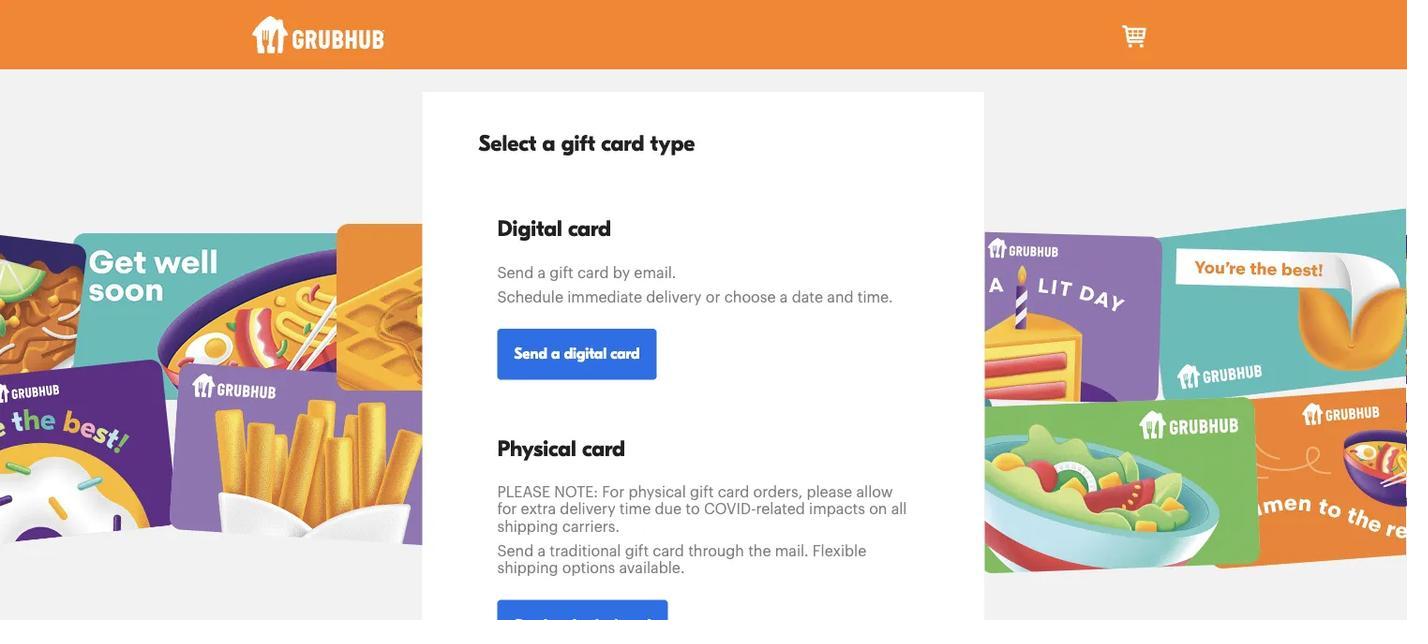 Task type: locate. For each thing, give the bounding box(es) containing it.
card up available.
[[653, 545, 685, 560]]

1 horizontal spatial delivery
[[647, 290, 702, 305]]

1 vertical spatial send
[[514, 346, 548, 363]]

delivery inside please note: for physical gift card orders, please allow for extra delivery time due to covid-related impacts on all shipping carriers.
[[560, 503, 616, 518]]

gift up available.
[[625, 545, 649, 560]]

traditional
[[550, 545, 621, 560]]

0 vertical spatial send
[[498, 266, 534, 281]]

send inside send a traditional gift card through the mail. flexible shipping options available.
[[498, 545, 534, 560]]

select a gift card type
[[479, 131, 695, 157]]

1 vertical spatial shipping
[[498, 562, 559, 577]]

delivery
[[647, 290, 702, 305], [560, 503, 616, 518]]

gift right select on the top
[[561, 131, 596, 157]]

gift up schedule
[[550, 266, 574, 281]]

a right select on the top
[[543, 131, 556, 157]]

a
[[543, 131, 556, 157], [538, 266, 546, 281], [780, 290, 788, 305], [552, 346, 560, 363], [538, 545, 546, 560]]

available.
[[619, 562, 685, 577]]

gift
[[561, 131, 596, 157], [550, 266, 574, 281], [690, 485, 714, 500], [625, 545, 649, 560]]

mail.
[[775, 545, 809, 560]]

and
[[828, 290, 854, 305]]

1 vertical spatial delivery
[[560, 503, 616, 518]]

card up send a gift card by email.
[[568, 217, 611, 242]]

send a digital card
[[514, 346, 640, 363]]

a up schedule
[[538, 266, 546, 281]]

1 shipping from the top
[[498, 520, 559, 535]]

send a gift card by email.
[[498, 266, 677, 281]]

the
[[749, 545, 771, 560]]

2 shipping from the top
[[498, 562, 559, 577]]

2 vertical spatial send
[[498, 545, 534, 560]]

card inside please note: for physical gift card orders, please allow for extra delivery time due to covid-related impacts on all shipping carriers.
[[718, 485, 750, 500]]

by
[[613, 266, 630, 281]]

digital
[[498, 217, 562, 242]]

gift up to
[[690, 485, 714, 500]]

shipping inside send a traditional gift card through the mail. flexible shipping options available.
[[498, 562, 559, 577]]

card up covid-
[[718, 485, 750, 500]]

send for send a gift card by email.
[[498, 266, 534, 281]]

card
[[602, 131, 645, 157], [568, 217, 611, 242], [578, 266, 609, 281], [611, 346, 640, 363], [582, 437, 626, 462], [718, 485, 750, 500], [653, 545, 685, 560]]

0 horizontal spatial delivery
[[560, 503, 616, 518]]

send a digital card button
[[498, 329, 657, 380]]

date
[[792, 290, 824, 305]]

through
[[689, 545, 745, 560]]

send down for
[[498, 545, 534, 560]]

schedule immediate delivery or choose a date and time.
[[498, 290, 893, 305]]

physical
[[498, 437, 577, 462]]

send inside button
[[514, 346, 548, 363]]

a inside send a traditional gift card through the mail. flexible shipping options available.
[[538, 545, 546, 560]]

a down "extra" on the bottom left of page
[[538, 545, 546, 560]]

covid-
[[704, 503, 756, 518]]

shipping down "extra" on the bottom left of page
[[498, 520, 559, 535]]

send left "digital"
[[514, 346, 548, 363]]

or
[[706, 290, 721, 305]]

please note: for physical gift card orders, please allow for extra delivery time due to covid-related impacts on all shipping carriers.
[[498, 485, 907, 535]]

card up immediate
[[578, 266, 609, 281]]

send for send a digital card
[[514, 346, 548, 363]]

all
[[892, 503, 907, 518]]

0 vertical spatial shipping
[[498, 520, 559, 535]]

related
[[756, 503, 806, 518]]

shipping
[[498, 520, 559, 535], [498, 562, 559, 577]]

grubhub image
[[252, 16, 385, 53]]

send
[[498, 266, 534, 281], [514, 346, 548, 363], [498, 545, 534, 560]]

card up note: for
[[582, 437, 626, 462]]

card right "digital"
[[611, 346, 640, 363]]

a inside button
[[552, 346, 560, 363]]

0 vertical spatial delivery
[[647, 290, 702, 305]]

a for send a traditional gift card through the mail. flexible shipping options available.
[[538, 545, 546, 560]]

shipping down traditional
[[498, 562, 559, 577]]

physical card
[[498, 437, 626, 462]]

type
[[651, 131, 695, 157]]

delivery down note: for
[[560, 503, 616, 518]]

send for send a traditional gift card through the mail. flexible shipping options available.
[[498, 545, 534, 560]]

immediate
[[568, 290, 643, 305]]

a left "digital"
[[552, 346, 560, 363]]

delivery down 'email.'
[[647, 290, 702, 305]]

send up schedule
[[498, 266, 534, 281]]

impacts
[[810, 503, 866, 518]]



Task type: vqa. For each thing, say whether or not it's contained in the screenshot.
by at left
yes



Task type: describe. For each thing, give the bounding box(es) containing it.
schedule
[[498, 290, 564, 305]]

send a traditional gift card through the mail. flexible shipping options available.
[[498, 545, 867, 577]]

for
[[498, 503, 517, 518]]

allow
[[857, 485, 893, 500]]

note: for
[[555, 485, 625, 500]]

card inside send a traditional gift card through the mail. flexible shipping options available.
[[653, 545, 685, 560]]

card left type
[[602, 131, 645, 157]]

a for select a gift card type
[[543, 131, 556, 157]]

flexible
[[813, 545, 867, 560]]

due
[[655, 503, 682, 518]]

to
[[686, 503, 700, 518]]

a left date
[[780, 290, 788, 305]]

orders,
[[754, 485, 803, 500]]

gift inside send a traditional gift card through the mail. flexible shipping options available.
[[625, 545, 649, 560]]

digital
[[564, 346, 607, 363]]

choose
[[725, 290, 776, 305]]

card inside button
[[611, 346, 640, 363]]

physical
[[629, 485, 686, 500]]

on
[[870, 503, 888, 518]]

please
[[498, 485, 551, 500]]

digital card
[[498, 217, 611, 242]]

select
[[479, 131, 537, 157]]

time.
[[858, 290, 893, 305]]

a for send a digital card
[[552, 346, 560, 363]]

shipping inside please note: for physical gift card orders, please allow for extra delivery time due to covid-related impacts on all shipping carriers.
[[498, 520, 559, 535]]

gift inside please note: for physical gift card orders, please allow for extra delivery time due to covid-related impacts on all shipping carriers.
[[690, 485, 714, 500]]

extra
[[521, 503, 556, 518]]

go to cart page image
[[1120, 22, 1150, 52]]

a for send a gift card by email.
[[538, 266, 546, 281]]

time
[[620, 503, 651, 518]]

options
[[563, 562, 615, 577]]

email.
[[634, 266, 677, 281]]

please
[[807, 485, 853, 500]]

carriers.
[[563, 520, 620, 535]]



